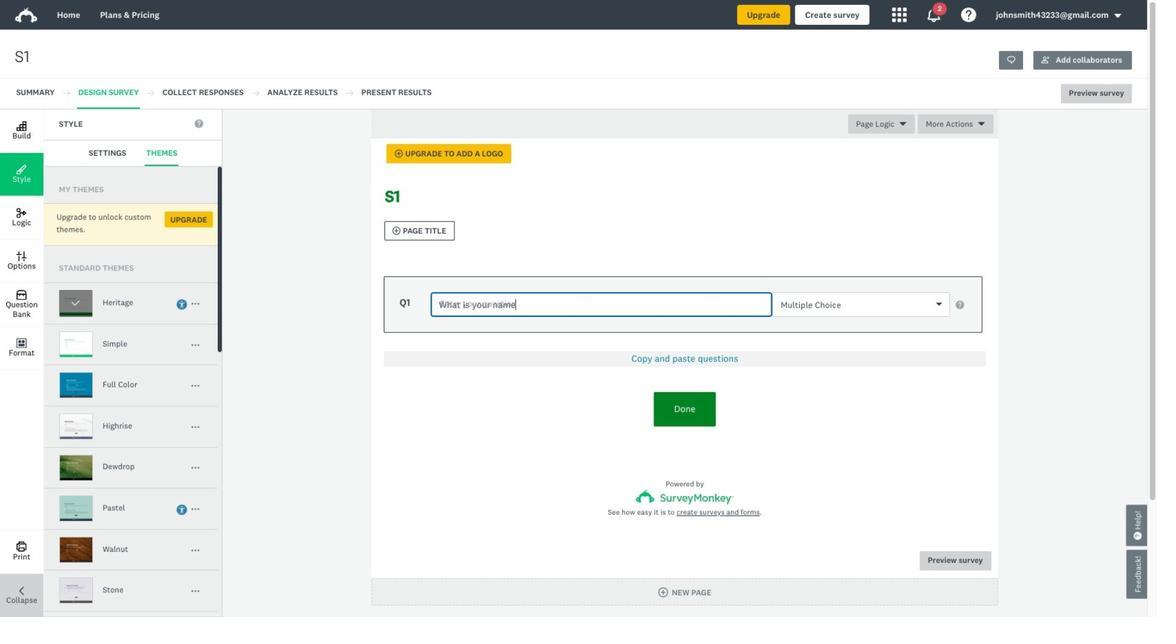 Task type: vqa. For each thing, say whether or not it's contained in the screenshot.
TrustedSite helps keep you safe from identity theft, credit card fraud, spyware, spam, viruses and online scams Image
no



Task type: locate. For each thing, give the bounding box(es) containing it.
dropdown arrow image
[[1114, 11, 1123, 20]]

products icon image
[[892, 7, 907, 22], [927, 7, 942, 22]]

1 products icon image from the left
[[892, 7, 907, 22]]

1 horizontal spatial products icon image
[[927, 7, 942, 22]]

0 horizontal spatial products icon image
[[892, 7, 907, 22]]

surveymonkey image
[[636, 490, 734, 504]]



Task type: describe. For each thing, give the bounding box(es) containing it.
help icon image
[[962, 7, 977, 22]]

surveymonkey logo image
[[15, 7, 37, 23]]

2 products icon image from the left
[[927, 7, 942, 22]]



